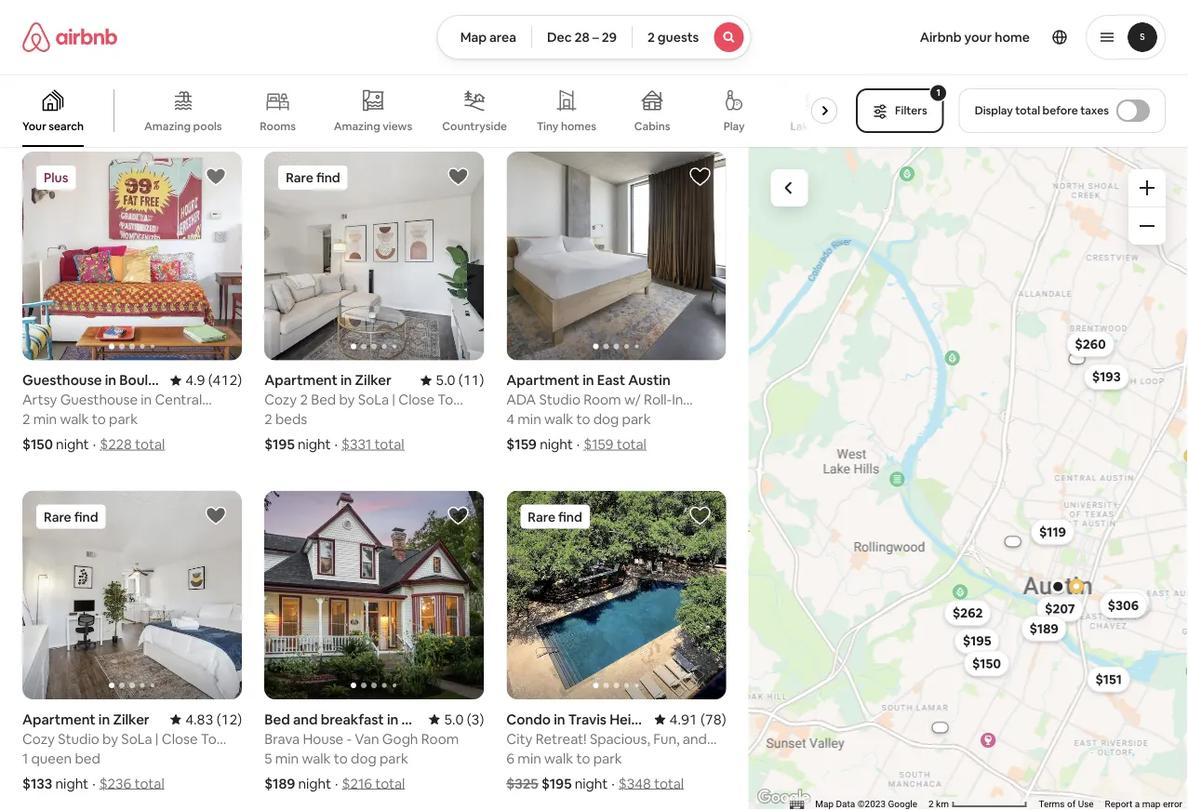Task type: describe. For each thing, give the bounding box(es) containing it.
$331
[[342, 436, 371, 454]]

· inside '6 min walk to park $325 $195 night · $348 total'
[[612, 775, 615, 793]]

2 for 2 min walk to park $150 night · $228 total
[[22, 410, 30, 429]]

group containing amazing views
[[0, 74, 845, 147]]

walk inside brava house - van gogh room 5 min walk to dog park $189 night · $216 total
[[302, 750, 331, 768]]

views
[[383, 119, 413, 133]]

5.0 for 5.0 (3)
[[444, 710, 464, 729]]

display total before taxes
[[975, 103, 1109, 118]]

$195 inside 2 beds $195 night · $331 total
[[264, 436, 295, 454]]

home
[[22, 32, 62, 50]]

km
[[936, 799, 949, 810]]

$150 button
[[964, 651, 1010, 677]]

7 min walk to dog park night · $264 total
[[507, 71, 651, 115]]

$228
[[100, 436, 132, 454]]

4.72 (173)
[[419, 32, 484, 50]]

to for 1 min walk to park
[[90, 71, 104, 89]]

data
[[836, 799, 856, 810]]

1 horizontal spatial $159
[[584, 436, 614, 454]]

2 for 2 guests
[[648, 29, 655, 46]]

dog for total
[[593, 71, 619, 89]]

0 horizontal spatial $207 button
[[1037, 596, 1084, 622]]

$236 total button
[[99, 775, 164, 793]]

walk for 1
[[58, 71, 87, 89]]

5.0 for 5.0 (11)
[[436, 371, 456, 389]]

none search field containing map area
[[437, 15, 751, 60]]

4.9 (412)
[[185, 371, 242, 389]]

park: roy g. guerrero colorado river metro park image
[[1187, 664, 1189, 679]]

4.72 out of 5 average rating,  173 reviews image
[[404, 32, 484, 50]]

$159 inside 'button'
[[1114, 596, 1143, 613]]

use
[[1078, 799, 1094, 810]]

map for map data ©2023 google
[[816, 799, 834, 810]]

$306
[[1108, 597, 1139, 614]]

$340 $262 night
[[22, 96, 127, 115]]

(412)
[[208, 371, 242, 389]]

park inside '6 min walk to park $325 $195 night · $348 total'
[[594, 750, 622, 768]]

min for 1
[[31, 71, 55, 89]]

$193 button
[[1084, 364, 1130, 390]]

condo
[[507, 32, 551, 50]]

night inside 7 min walk to dog park night · $264 total
[[538, 96, 571, 115]]

5.0 out of 5 average rating,  11 reviews image
[[421, 371, 484, 389]]

4.91 out of 5 average rating,  78 reviews image
[[655, 710, 726, 729]]

apartment in east austin
[[507, 371, 671, 389]]

$260
[[1076, 336, 1107, 353]]

$189 inside brava house - van gogh room 5 min walk to dog park $189 night · $216 total
[[264, 775, 295, 793]]

lakefront
[[791, 119, 842, 134]]

· inside 2 beds $195 night · $331 total
[[335, 436, 338, 454]]

report a map error
[[1105, 799, 1183, 810]]

total inside 7 min walk to dog park night · $264 total
[[617, 96, 647, 115]]

dec
[[547, 29, 572, 46]]

$334 total button
[[342, 96, 407, 115]]

private fenced backyard
[[264, 71, 420, 89]]

google image
[[753, 786, 815, 811]]

park up $340 $262 night
[[107, 71, 136, 89]]

park inside 7 min walk to dog park night · $264 total
[[622, 71, 651, 89]]

night inside 2 min walk to park $150 night · $228 total
[[56, 436, 89, 454]]

$340
[[22, 96, 55, 115]]

1 horizontal spatial $207 button
[[1103, 589, 1150, 615]]

$236
[[99, 775, 131, 793]]

min inside brava house - van gogh room 5 min walk to dog park $189 night · $216 total
[[275, 750, 299, 768]]

total inside "button"
[[1016, 103, 1041, 118]]

zilker for 1 queen bed
[[113, 710, 150, 729]]

4.82 (77)
[[670, 32, 726, 50]]

7
[[507, 71, 514, 89]]

dog inside brava house - van gogh room 5 min walk to dog park $189 night · $216 total
[[351, 750, 377, 768]]

group for 6 min walk to park
[[507, 491, 726, 700]]

in for 1 queen bed
[[99, 710, 110, 729]]

2 km button
[[923, 798, 1034, 811]]

$260 button
[[1067, 331, 1115, 357]]

total inside '6 min walk to park $325 $195 night · $348 total'
[[654, 775, 684, 793]]

4.83 out of 5 average rating,  12 reviews image
[[170, 710, 242, 729]]

6
[[507, 750, 515, 768]]

amazing for amazing views
[[334, 119, 380, 133]]

your
[[965, 29, 992, 46]]

brava house - van gogh room 5 min walk to dog park $189 night · $216 total
[[264, 730, 459, 793]]

dec 28 – 29 button
[[531, 15, 633, 60]]

(78)
[[701, 710, 726, 729]]

night down 1 min walk to park
[[94, 96, 127, 115]]

your search
[[22, 119, 84, 134]]

play
[[724, 119, 745, 134]]

area
[[490, 29, 517, 46]]

$133
[[22, 775, 52, 793]]

$151
[[1096, 671, 1123, 688]]

apartment in zilker for beds
[[264, 371, 392, 389]]

4.82
[[670, 32, 698, 50]]

4.82 out of 5 average rating,  77 reviews image
[[655, 32, 726, 50]]

4.83 (12)
[[185, 710, 242, 729]]

room
[[421, 730, 459, 748]]

east
[[597, 371, 625, 389]]

add to wishlist: apartment in east austin image
[[689, 166, 712, 188]]

guests
[[658, 29, 699, 46]]

amazing views
[[334, 119, 413, 133]]

map area button
[[437, 15, 532, 60]]

$195 inside '6 min walk to park $325 $195 night · $348 total'
[[542, 775, 572, 793]]

$264
[[582, 96, 614, 115]]

2 for 2 km
[[929, 799, 934, 810]]

zoom in image
[[1140, 181, 1155, 195]]

28
[[575, 29, 590, 46]]

display total before taxes button
[[959, 88, 1166, 133]]

min for 2
[[33, 410, 57, 429]]

$262 for $207 $262
[[953, 605, 984, 622]]

5.0 (11)
[[436, 371, 484, 389]]

2 guests button
[[632, 15, 751, 60]]

add to wishlist: apartment in zilker image
[[205, 505, 227, 527]]

dec 28 – 29
[[547, 29, 617, 46]]

add to wishlist: apartment in zilker image
[[447, 166, 469, 188]]

1 min walk to park
[[22, 71, 136, 89]]

homes
[[561, 119, 597, 134]]

apartment in zilker for queen
[[22, 710, 150, 729]]

zilker for 2 beds
[[355, 371, 392, 389]]

4
[[507, 410, 515, 429]]

in for 7 min walk to dog park
[[554, 32, 566, 50]]

1 for 1 queen bed $133 night · $236 total
[[22, 750, 28, 768]]

apartment for 2 beds
[[264, 371, 338, 389]]

tiny homes
[[537, 119, 597, 134]]

apartment for 4 min walk to dog park
[[507, 371, 580, 389]]

night inside 1 queen bed $133 night · $236 total
[[55, 775, 89, 793]]

walk for 6
[[545, 750, 574, 768]]

airbnb
[[920, 29, 962, 46]]

1 for 1 min walk to park
[[22, 71, 28, 89]]

gogh
[[382, 730, 418, 748]]

group for 1 queen bed
[[22, 491, 242, 700]]

$159 total button
[[584, 436, 647, 454]]

condo in riverside
[[507, 32, 628, 50]]

in for 1 min walk to park
[[65, 32, 77, 50]]

walk for 4
[[545, 410, 573, 429]]

fenced
[[312, 71, 357, 89]]

$216 total button
[[342, 775, 405, 793]]

$216
[[342, 775, 372, 793]]

amazing pools
[[144, 119, 222, 134]]

terms
[[1039, 799, 1065, 810]]

walk for 7
[[544, 71, 573, 89]]

$331 total button
[[342, 436, 404, 454]]



Task type: vqa. For each thing, say whether or not it's contained in the screenshot.
dog corresponding to $159
yes



Task type: locate. For each thing, give the bounding box(es) containing it.
apartment in zilker
[[264, 371, 392, 389], [22, 710, 150, 729]]

2 inside button
[[648, 29, 655, 46]]

apartment up beds
[[264, 371, 338, 389]]

· left $216
[[335, 775, 338, 793]]

to for 2 min walk to park $150 night · $228 total
[[92, 410, 106, 429]]

map left data
[[816, 799, 834, 810]]

1 horizontal spatial amazing
[[334, 119, 380, 133]]

2 vertical spatial $195
[[542, 775, 572, 793]]

total left before
[[1016, 103, 1041, 118]]

pools
[[193, 119, 222, 134]]

display
[[975, 103, 1013, 118]]

$207 inside $207 $262
[[1112, 593, 1142, 610]]

to right 6
[[577, 750, 590, 768]]

1 vertical spatial $262
[[953, 605, 984, 622]]

$260 $306
[[1076, 336, 1139, 614]]

0 vertical spatial dog
[[593, 71, 619, 89]]

$262 up $195 button
[[953, 605, 984, 622]]

dog
[[593, 71, 619, 89], [594, 410, 619, 429], [351, 750, 377, 768]]

1 vertical spatial dog
[[594, 410, 619, 429]]

night left "$159 total" button
[[540, 436, 573, 454]]

dog inside 4 min walk to dog park $159 night · $159 total
[[594, 410, 619, 429]]

· left $331
[[335, 436, 338, 454]]

$189 down 5
[[264, 775, 295, 793]]

park inside 4 min walk to dog park $159 night · $159 total
[[622, 410, 651, 429]]

0 vertical spatial $189
[[1030, 621, 1059, 637]]

in left 28
[[554, 32, 566, 50]]

0 vertical spatial $193
[[264, 96, 295, 115]]

2 horizontal spatial apartment
[[507, 371, 580, 389]]

· inside 7 min walk to dog park night · $264 total
[[575, 96, 578, 115]]

$407
[[138, 96, 170, 115]]

night inside 2 beds $195 night · $331 total
[[298, 436, 331, 454]]

0 horizontal spatial $207
[[1046, 601, 1076, 618]]

–
[[593, 29, 599, 46]]

to down -
[[334, 750, 348, 768]]

4.83
[[185, 710, 213, 729]]

1 vertical spatial $193
[[1093, 369, 1121, 385]]

park down 'gogh'
[[380, 750, 409, 768]]

min inside 4 min walk to dog park $159 night · $159 total
[[518, 410, 541, 429]]

add to wishlist: bed and breakfast in central austin image
[[447, 505, 469, 527]]

$195 up the $150 button
[[963, 633, 992, 650]]

dog inside 7 min walk to dog park night · $264 total
[[593, 71, 619, 89]]

$407 total button
[[138, 96, 203, 115]]

0 horizontal spatial apartment
[[22, 710, 96, 729]]

to for 6 min walk to park $325 $195 night · $348 total
[[577, 750, 590, 768]]

2 horizontal spatial $195
[[963, 633, 992, 650]]

2 horizontal spatial $159
[[1114, 596, 1143, 613]]

google
[[888, 799, 918, 810]]

add to wishlist: guesthouse in bouldin creek image
[[205, 166, 227, 188]]

$207 button left $306
[[1037, 596, 1084, 622]]

amazing down '$407 total' button
[[144, 119, 191, 134]]

0 horizontal spatial $195
[[264, 436, 295, 454]]

$189
[[1030, 621, 1059, 637], [264, 775, 295, 793]]

report
[[1105, 799, 1133, 810]]

1 horizontal spatial $195
[[542, 775, 572, 793]]

group for 2 min walk to park
[[22, 152, 242, 361]]

1 horizontal spatial $262
[[953, 605, 984, 622]]

(173)
[[450, 32, 484, 50]]

walk for 2
[[60, 410, 89, 429]]

1 horizontal spatial $150
[[973, 656, 1002, 672]]

4.72
[[419, 32, 447, 50]]

2 km
[[929, 799, 952, 810]]

night left $228
[[56, 436, 89, 454]]

night up tiny
[[538, 96, 571, 115]]

2 guests
[[648, 29, 699, 46]]

cabins
[[635, 119, 671, 134]]

map data ©2023 google
[[816, 799, 918, 810]]

total inside 1 queen bed $133 night · $236 total
[[134, 775, 164, 793]]

0 horizontal spatial apartment in zilker
[[22, 710, 150, 729]]

min for 4
[[518, 410, 541, 429]]

· inside brava house - van gogh room 5 min walk to dog park $189 night · $216 total
[[335, 775, 338, 793]]

$207 $262
[[953, 593, 1142, 622]]

total up the views
[[377, 96, 407, 115]]

0 horizontal spatial $189
[[264, 775, 295, 793]]

1 left queen
[[22, 750, 28, 768]]

· left $236
[[92, 775, 96, 793]]

5.0 out of 5 average rating,  3 reviews image
[[429, 710, 484, 729]]

0 vertical spatial apartment in zilker
[[264, 371, 392, 389]]

(11)
[[459, 371, 484, 389]]

walk inside '6 min walk to park $325 $195 night · $348 total'
[[545, 750, 574, 768]]

$150 inside button
[[973, 656, 1002, 672]]

1 for 1
[[937, 87, 941, 99]]

(77)
[[701, 32, 726, 50]]

to down apartment in east austin
[[577, 410, 590, 429]]

6 min walk to park $325 $195 night · $348 total
[[507, 750, 684, 793]]

dog up "$159 total" button
[[594, 410, 619, 429]]

zilker up $331 total button
[[355, 371, 392, 389]]

· left $348
[[612, 775, 615, 793]]

terms of use link
[[1039, 799, 1094, 810]]

$262 inside $207 $262
[[953, 605, 984, 622]]

total
[[173, 96, 203, 115], [377, 96, 407, 115], [617, 96, 647, 115], [1016, 103, 1041, 118], [135, 436, 165, 454], [375, 436, 404, 454], [617, 436, 647, 454], [134, 775, 164, 793], [375, 775, 405, 793], [654, 775, 684, 793]]

5.0 (3)
[[444, 710, 484, 729]]

house
[[303, 730, 344, 748]]

night left $216
[[298, 775, 331, 793]]

$119 button
[[1031, 519, 1075, 545]]

dog down van
[[351, 750, 377, 768]]

1 down airbnb
[[937, 87, 941, 99]]

-
[[347, 730, 352, 748]]

dog for $159
[[594, 410, 619, 429]]

filters button
[[856, 88, 944, 133]]

$189 inside button
[[1030, 621, 1059, 637]]

· inside 4 min walk to dog park $159 night · $159 total
[[577, 436, 580, 454]]

$189 button
[[1022, 616, 1068, 642]]

$207
[[1112, 593, 1142, 610], [1046, 601, 1076, 618]]

keyboard shortcuts image
[[790, 801, 804, 810]]

None search field
[[437, 15, 751, 60]]

amazing down $334
[[334, 119, 380, 133]]

walk inside 4 min walk to dog park $159 night · $159 total
[[545, 410, 573, 429]]

total inside 2 min walk to park $150 night · $228 total
[[135, 436, 165, 454]]

in up bed
[[99, 710, 110, 729]]

map
[[1143, 799, 1161, 810]]

apartment for 1 queen bed
[[22, 710, 96, 729]]

to inside 2 min walk to park $150 night · $228 total
[[92, 410, 106, 429]]

5.0
[[436, 371, 456, 389], [444, 710, 464, 729]]

home
[[995, 29, 1030, 46]]

$195
[[264, 436, 295, 454], [963, 633, 992, 650], [542, 775, 572, 793]]

4.9
[[185, 371, 205, 389]]

$150 inside 2 min walk to park $150 night · $228 total
[[22, 436, 53, 454]]

queen
[[31, 750, 72, 768]]

park inside 2 min walk to park $150 night · $228 total
[[109, 410, 138, 429]]

0 horizontal spatial map
[[460, 29, 487, 46]]

airbnb your home
[[920, 29, 1030, 46]]

$262 for $340 $262 night
[[59, 96, 91, 115]]

$207 up $151 "button"
[[1112, 593, 1142, 610]]

report a map error link
[[1105, 799, 1183, 810]]

$407 total
[[138, 96, 203, 115]]

$195 button
[[955, 628, 1000, 654]]

night inside 4 min walk to dog park $159 night · $159 total
[[540, 436, 573, 454]]

brava
[[264, 730, 300, 748]]

1 vertical spatial map
[[816, 799, 834, 810]]

1 vertical spatial $150
[[973, 656, 1002, 672]]

park up $228
[[109, 410, 138, 429]]

· up homes
[[575, 96, 578, 115]]

1 vertical spatial 5.0
[[444, 710, 464, 729]]

group
[[0, 74, 845, 147], [22, 152, 242, 361], [264, 152, 484, 361], [507, 152, 726, 361], [22, 491, 242, 700], [264, 491, 484, 700], [507, 491, 726, 700]]

backyard
[[360, 71, 420, 89]]

to inside '6 min walk to park $325 $195 night · $348 total'
[[577, 750, 590, 768]]

1 up $340
[[22, 71, 28, 89]]

1 vertical spatial apartment in zilker
[[22, 710, 150, 729]]

zilker up 1 queen bed $133 night · $236 total
[[113, 710, 150, 729]]

0 horizontal spatial $150
[[22, 436, 53, 454]]

google map
showing 20 stays. including 1 saved stay. region
[[749, 147, 1189, 811]]

0 horizontal spatial $262
[[59, 96, 91, 115]]

$262 up search
[[59, 96, 91, 115]]

group for 2 beds
[[264, 152, 484, 361]]

night down bed
[[55, 775, 89, 793]]

map left area on the top
[[460, 29, 487, 46]]

$262 button
[[945, 600, 992, 626]]

night left $348
[[575, 775, 608, 793]]

night down beds
[[298, 436, 331, 454]]

total down austin
[[617, 436, 647, 454]]

airbnb your home link
[[909, 18, 1041, 57]]

1 horizontal spatial apartment in zilker
[[264, 371, 392, 389]]

$150 left $228
[[22, 436, 53, 454]]

$159 button
[[1106, 591, 1151, 618]]

$193 inside button
[[1093, 369, 1121, 385]]

walk inside 2 min walk to park $150 night · $228 total
[[60, 410, 89, 429]]

$334
[[342, 96, 374, 115]]

min for 7
[[517, 71, 541, 89]]

to inside 4 min walk to dog park $159 night · $159 total
[[577, 410, 590, 429]]

amazing for amazing pools
[[144, 119, 191, 134]]

bed
[[75, 750, 100, 768]]

$189 right $195 button
[[1030, 621, 1059, 637]]

apartment up 4
[[507, 371, 580, 389]]

night inside '6 min walk to park $325 $195 night · $348 total'
[[575, 775, 608, 793]]

night
[[94, 96, 127, 115], [538, 96, 571, 115], [56, 436, 89, 454], [298, 436, 331, 454], [540, 436, 573, 454], [55, 775, 89, 793], [298, 775, 331, 793], [575, 775, 608, 793]]

park up $264 total button
[[622, 71, 651, 89]]

$150 down $195 button
[[973, 656, 1002, 672]]

total inside 4 min walk to dog park $159 night · $159 total
[[617, 436, 647, 454]]

countryside
[[442, 119, 507, 134]]

1 vertical spatial $195
[[963, 633, 992, 650]]

zoom out image
[[1140, 219, 1155, 234]]

to
[[90, 71, 104, 89], [576, 71, 590, 89], [92, 410, 106, 429], [577, 410, 590, 429], [334, 750, 348, 768], [577, 750, 590, 768]]

$207 for $207
[[1046, 601, 1076, 618]]

to for 4 min walk to dog park $159 night · $159 total
[[577, 410, 590, 429]]

in left east
[[583, 371, 594, 389]]

group for 5 min walk to dog park
[[264, 491, 484, 700]]

· left $228
[[93, 436, 96, 454]]

zilker up 1 min walk to park
[[79, 32, 116, 50]]

1 horizontal spatial $207
[[1112, 593, 1142, 610]]

2 inside 2 beds $195 night · $331 total
[[264, 410, 272, 429]]

dog up the $264
[[593, 71, 619, 89]]

· left "$159 total" button
[[577, 436, 580, 454]]

total right $216
[[375, 775, 405, 793]]

park up "$159 total" button
[[622, 410, 651, 429]]

park up $348
[[594, 750, 622, 768]]

terms of use
[[1039, 799, 1094, 810]]

in right the home
[[65, 32, 77, 50]]

· inside 1 queen bed $133 night · $236 total
[[92, 775, 96, 793]]

min inside 2 min walk to park $150 night · $228 total
[[33, 410, 57, 429]]

1 inside 1 queen bed $133 night · $236 total
[[22, 750, 28, 768]]

to up $228
[[92, 410, 106, 429]]

1 vertical spatial zilker
[[355, 371, 392, 389]]

of
[[1068, 799, 1076, 810]]

$193 up rooms
[[264, 96, 295, 115]]

0 vertical spatial 5.0
[[436, 371, 456, 389]]

zilker for 1 min walk to park
[[79, 32, 116, 50]]

2 min walk to park $150 night · $228 total
[[22, 410, 165, 454]]

1
[[22, 71, 28, 89], [937, 87, 941, 99], [22, 750, 28, 768]]

5.0 left '(11)'
[[436, 371, 456, 389]]

4.91
[[670, 710, 698, 729]]

$193 down '$260'
[[1093, 369, 1121, 385]]

2 for 2 beds $195 night · $331 total
[[264, 410, 272, 429]]

add to wishlist: condo in travis heights image
[[689, 505, 712, 527]]

0 vertical spatial $262
[[59, 96, 91, 115]]

$159 down apartment in east austin
[[584, 436, 614, 454]]

$195 right the $325
[[542, 775, 572, 793]]

2 inside button
[[929, 799, 934, 810]]

total up cabins
[[617, 96, 647, 115]]

0 vertical spatial $195
[[264, 436, 295, 454]]

· inside 2 min walk to park $150 night · $228 total
[[93, 436, 96, 454]]

map for map area
[[460, 29, 487, 46]]

riverside
[[569, 32, 628, 50]]

min inside 7 min walk to dog park night · $264 total
[[517, 71, 541, 89]]

$195 inside button
[[963, 633, 992, 650]]

$207 left $306
[[1046, 601, 1076, 618]]

map area
[[460, 29, 517, 46]]

1 vertical spatial $189
[[264, 775, 295, 793]]

1 horizontal spatial $193
[[1093, 369, 1121, 385]]

min
[[31, 71, 55, 89], [517, 71, 541, 89], [33, 410, 57, 429], [518, 410, 541, 429], [275, 750, 299, 768], [518, 750, 541, 768]]

total up amazing pools
[[173, 96, 203, 115]]

in
[[65, 32, 77, 50], [554, 32, 566, 50], [341, 371, 352, 389], [583, 371, 594, 389], [99, 710, 110, 729]]

1 horizontal spatial map
[[816, 799, 834, 810]]

2 beds $195 night · $331 total
[[264, 410, 404, 454]]

to inside 7 min walk to dog park night · $264 total
[[576, 71, 590, 89]]

$159 down 4
[[507, 436, 537, 454]]

apartment up queen
[[22, 710, 96, 729]]

total right $236
[[134, 775, 164, 793]]

0 horizontal spatial $193
[[264, 96, 295, 115]]

$228 total button
[[100, 436, 165, 454]]

0 horizontal spatial amazing
[[144, 119, 191, 134]]

$207 button
[[1103, 589, 1150, 615], [1037, 596, 1084, 622]]

5.0 left the (3)
[[444, 710, 464, 729]]

4 min walk to dog park $159 night · $159 total
[[507, 410, 651, 454]]

29
[[602, 29, 617, 46]]

$151 button
[[1088, 667, 1131, 693]]

total right $331
[[375, 436, 404, 454]]

2
[[648, 29, 655, 46], [22, 410, 30, 429], [264, 410, 272, 429], [929, 799, 934, 810]]

$159 up $151
[[1114, 596, 1143, 613]]

total right $348
[[654, 775, 684, 793]]

in up 2 beds $195 night · $331 total
[[341, 371, 352, 389]]

(12)
[[217, 710, 242, 729]]

$195 down beds
[[264, 436, 295, 454]]

4.9 out of 5 average rating,  412 reviews image
[[170, 371, 242, 389]]

2 inside 2 min walk to park $150 night · $228 total
[[22, 410, 30, 429]]

1 horizontal spatial apartment
[[264, 371, 338, 389]]

to for 7 min walk to dog park night · $264 total
[[576, 71, 590, 89]]

error
[[1163, 799, 1183, 810]]

in for 2 beds
[[341, 371, 352, 389]]

in for 4 min walk to dog park
[[583, 371, 594, 389]]

apartment in zilker up 2 beds $195 night · $331 total
[[264, 371, 392, 389]]

amazing
[[334, 119, 380, 133], [144, 119, 191, 134]]

$348
[[619, 775, 651, 793]]

group for 4 min walk to dog park
[[507, 152, 726, 361]]

apartment in zilker up bed
[[22, 710, 150, 729]]

2 vertical spatial dog
[[351, 750, 377, 768]]

$207 for $207 $262
[[1112, 593, 1142, 610]]

0 vertical spatial $150
[[22, 436, 53, 454]]

walk inside 7 min walk to dog park night · $264 total
[[544, 71, 573, 89]]

0 vertical spatial zilker
[[79, 32, 116, 50]]

before
[[1043, 103, 1078, 118]]

min for 6
[[518, 750, 541, 768]]

profile element
[[774, 0, 1166, 74]]

total right $228
[[135, 436, 165, 454]]

park inside brava house - van gogh room 5 min walk to dog park $189 night · $216 total
[[380, 750, 409, 768]]

0 vertical spatial map
[[460, 29, 487, 46]]

to up $340 $262 night
[[90, 71, 104, 89]]

1 horizontal spatial $189
[[1030, 621, 1059, 637]]

total inside 2 beds $195 night · $331 total
[[375, 436, 404, 454]]

map inside button
[[460, 29, 487, 46]]

$119
[[1040, 524, 1067, 541]]

min inside '6 min walk to park $325 $195 night · $348 total'
[[518, 750, 541, 768]]

$207 button up $151 "button"
[[1103, 589, 1150, 615]]

to up the $264
[[576, 71, 590, 89]]

0 horizontal spatial $159
[[507, 436, 537, 454]]

night inside brava house - van gogh room 5 min walk to dog park $189 night · $216 total
[[298, 775, 331, 793]]

$334 total
[[342, 96, 407, 115]]

van
[[355, 730, 379, 748]]

to inside brava house - van gogh room 5 min walk to dog park $189 night · $216 total
[[334, 750, 348, 768]]

total inside brava house - van gogh room 5 min walk to dog park $189 night · $216 total
[[375, 775, 405, 793]]

2 vertical spatial zilker
[[113, 710, 150, 729]]



